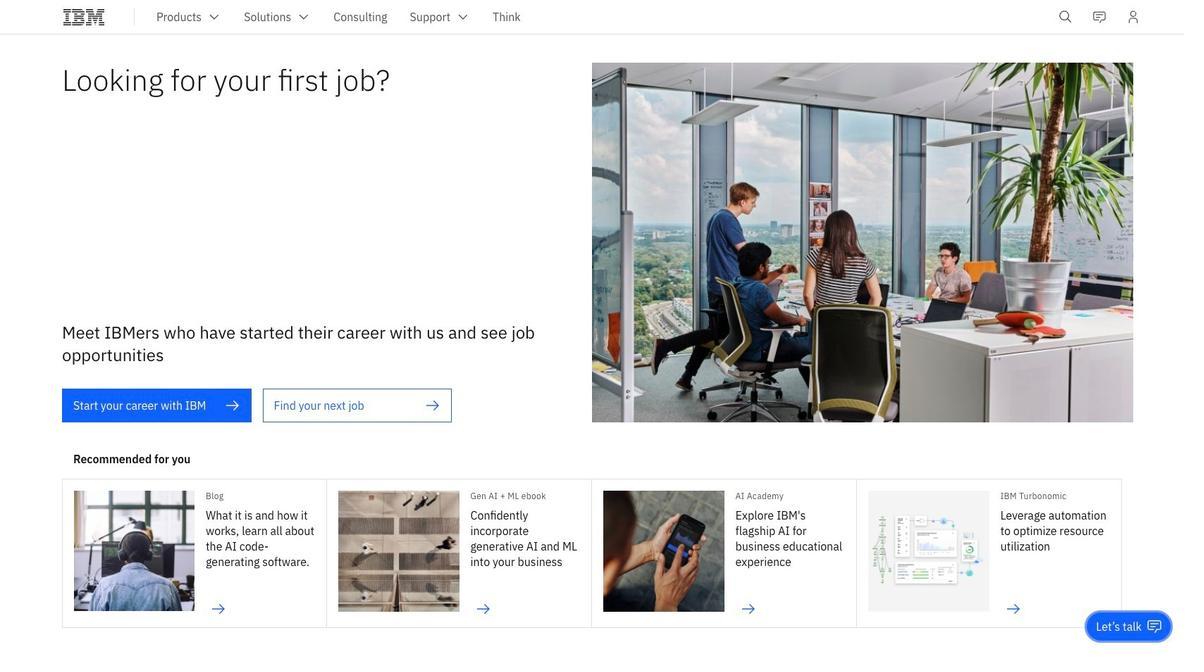 Task type: describe. For each thing, give the bounding box(es) containing it.
let's talk element
[[1097, 620, 1142, 635]]



